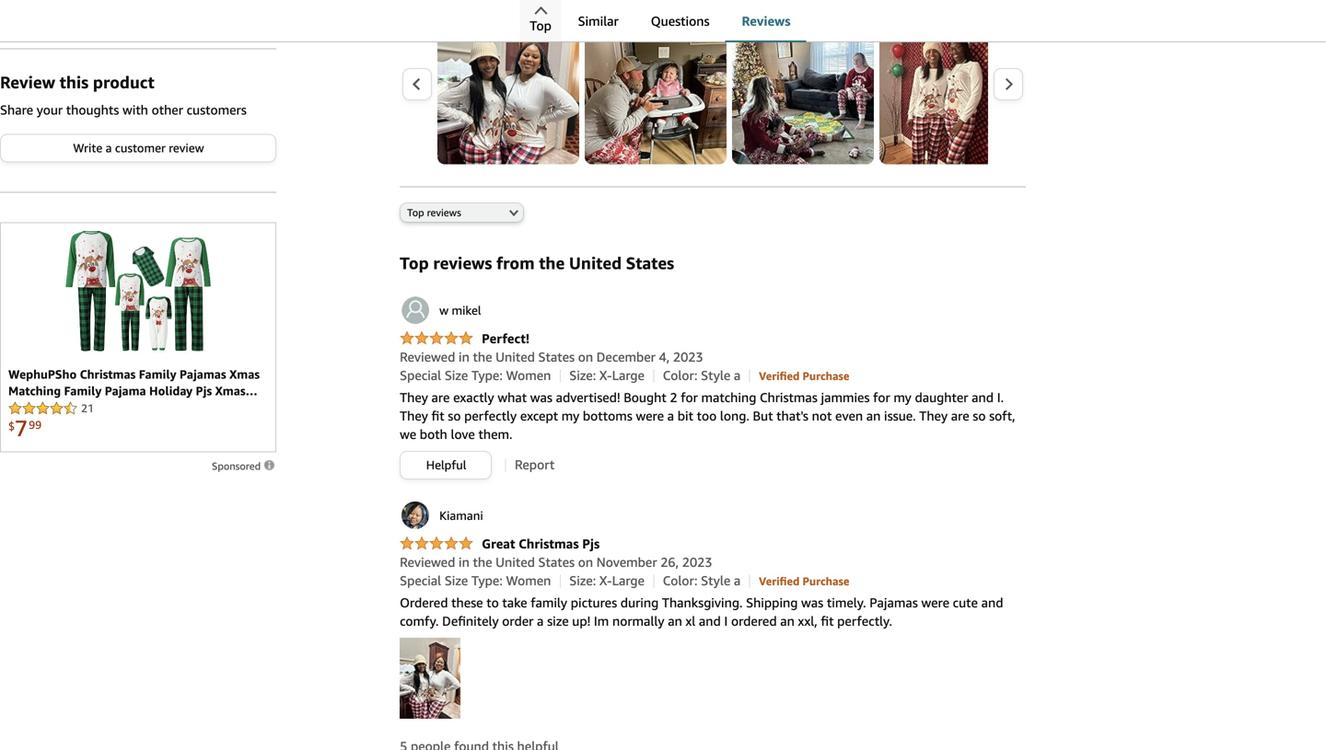 Task type: describe. For each thing, give the bounding box(es) containing it.
a inside they are exactly what was advertised! bought 2 for matching christmas jammies for my daughter and i. they fit so perfectly except my bottoms were a bit too long. but that's not even an issue.  they are so soft, we both love them.
[[667, 408, 674, 424]]

soft,
[[989, 408, 1015, 424]]

dropdown image
[[509, 209, 519, 216]]

we
[[400, 427, 416, 442]]

love
[[451, 427, 475, 442]]

1 vertical spatial my
[[562, 408, 579, 424]]

ordered
[[731, 614, 777, 629]]

verified purchase for christmas
[[759, 370, 849, 383]]

december
[[597, 349, 656, 365]]

jammies
[[821, 390, 870, 405]]

from
[[497, 253, 535, 273]]

fit inside they are exactly what was advertised! bought 2 for matching christmas jammies for my daughter and i. they fit so perfectly except my bottoms were a bit too long. but that's not even an issue.  they are so soft, we both love them.
[[432, 408, 444, 424]]

perfect!
[[482, 331, 530, 346]]

color: style a for reviewed in the united states on december 4, 2023
[[663, 368, 741, 383]]

0 horizontal spatial an
[[668, 614, 682, 629]]

1 horizontal spatial an
[[780, 614, 795, 629]]

1 horizontal spatial are
[[951, 408, 969, 424]]

reviews
[[742, 13, 791, 29]]

write a customer review link
[[1, 135, 275, 162]]

write a customer review
[[73, 141, 204, 155]]

states for december
[[538, 349, 575, 365]]

cute
[[953, 595, 978, 611]]

next image
[[1004, 77, 1014, 91]]

verified purchase link for christmas
[[759, 368, 849, 383]]

verified purchase for timely.
[[759, 575, 849, 588]]

0 vertical spatial the
[[539, 253, 565, 273]]

order
[[502, 614, 534, 629]]

i.
[[997, 390, 1004, 405]]

great
[[482, 536, 515, 552]]

that's
[[776, 408, 809, 424]]

share your thoughts with other customers
[[0, 102, 247, 117]]

matching
[[701, 390, 756, 405]]

bought
[[624, 390, 666, 405]]

daughter
[[915, 390, 968, 405]]

perfectly
[[464, 408, 517, 424]]

size: for november
[[569, 573, 596, 588]]

definitely
[[442, 614, 499, 629]]

ordered these to take family pictures during thanksgiving. shipping was timely. pajamas were cute and comfy. definitely order a size up! im normally an xl and i ordered an xxl, fit perfectly.
[[400, 595, 1003, 629]]

share
[[0, 102, 33, 117]]

w
[[439, 303, 449, 318]]

even
[[835, 408, 863, 424]]

2023 for reviewed in the united states on december 4, 2023
[[673, 349, 703, 365]]

states for november
[[538, 555, 575, 570]]

similar
[[578, 13, 619, 29]]

a inside ordered these to take family pictures during thanksgiving. shipping was timely. pajamas were cute and comfy. definitely order a size up! im normally an xl and i ordered an xxl, fit perfectly.
[[537, 614, 544, 629]]

perfect! link
[[400, 331, 530, 348]]

special size type: women for exactly
[[400, 368, 551, 383]]

an inside they are exactly what was advertised! bought 2 for matching christmas jammies for my daughter and i. they fit so perfectly except my bottoms were a bit too long. but that's not even an issue.  they are so soft, we both love them.
[[866, 408, 881, 424]]

fit inside ordered these to take family pictures during thanksgiving. shipping was timely. pajamas were cute and comfy. definitely order a size up! im normally an xl and i ordered an xxl, fit perfectly.
[[821, 614, 834, 629]]

they are exactly what was advertised! bought 2 for matching christmas jammies for my daughter and i. they fit so perfectly except my bottoms were a bit too long. but that's not even an issue.  they are so soft, we both love them.
[[400, 390, 1015, 442]]

0 vertical spatial my
[[894, 390, 912, 405]]

2 so from the left
[[973, 408, 986, 424]]

w mikel
[[439, 303, 481, 318]]

special for ordered
[[400, 573, 441, 588]]

style for reviewed in the united states on december 4, 2023
[[701, 368, 731, 383]]

them.
[[478, 427, 512, 442]]

customer image image
[[400, 638, 461, 719]]

customer
[[115, 141, 166, 155]]

report
[[515, 457, 555, 472]]

were inside they are exactly what was advertised! bought 2 for matching christmas jammies for my daughter and i. they fit so perfectly except my bottoms were a bit too long. but that's not even an issue.  they are so soft, we both love them.
[[636, 408, 664, 424]]

2 for from the left
[[873, 390, 890, 405]]

and inside they are exactly what was advertised! bought 2 for matching christmas jammies for my daughter and i. they fit so perfectly except my bottoms were a bit too long. but that's not even an issue.  they are so soft, we both love them.
[[972, 390, 994, 405]]

large for during
[[612, 573, 645, 588]]

review
[[169, 141, 204, 155]]

sponsored
[[212, 460, 263, 472]]

xxl,
[[798, 614, 818, 629]]

1 so from the left
[[448, 408, 461, 424]]

report link
[[515, 457, 555, 472]]

review this product
[[0, 72, 154, 92]]

| image up matching
[[749, 370, 750, 383]]

reviews for top reviews
[[427, 207, 461, 219]]

| image for reviewed in the united states on december 4, 2023
[[653, 370, 654, 383]]

too
[[697, 408, 717, 424]]

4,
[[659, 349, 670, 365]]

thanksgiving.
[[662, 595, 743, 611]]

shipping
[[746, 595, 798, 611]]

november
[[597, 555, 657, 570]]

pjs
[[582, 536, 600, 552]]

leave feedback on sponsored ad element
[[212, 460, 276, 472]]

size
[[547, 614, 569, 629]]

2023 for reviewed in the united states on november 26, 2023
[[682, 555, 712, 570]]

large for bought
[[612, 368, 645, 383]]

great christmas pjs
[[482, 536, 600, 552]]

x- for november
[[599, 573, 612, 588]]

26,
[[661, 555, 679, 570]]

color: for 26,
[[663, 573, 698, 588]]

issue.
[[884, 408, 916, 424]]

size: x-large for december
[[569, 368, 645, 383]]

women for what
[[506, 368, 551, 383]]

review
[[0, 72, 55, 92]]

x- for december
[[599, 368, 612, 383]]

reviewed in the united states on december 4, 2023
[[400, 349, 703, 365]]

christmas inside they are exactly what was advertised! bought 2 for matching christmas jammies for my daughter and i. they fit so perfectly except my bottoms were a bit too long. but that's not even an issue.  they are so soft, we both love them.
[[760, 390, 818, 405]]

1 vertical spatial and
[[981, 595, 1003, 611]]

your
[[37, 102, 63, 117]]

questions
[[651, 13, 710, 29]]

0 horizontal spatial are
[[432, 390, 450, 405]]

size: x-large for november
[[569, 573, 645, 588]]

united for perfect!
[[496, 349, 535, 365]]

comfy.
[[400, 614, 439, 629]]

this
[[60, 72, 89, 92]]

ordered
[[400, 595, 448, 611]]

pajamas
[[870, 595, 918, 611]]

except
[[520, 408, 558, 424]]

purchase for christmas
[[803, 370, 849, 383]]

advertised!
[[556, 390, 620, 405]]

long.
[[720, 408, 749, 424]]

to
[[486, 595, 499, 611]]

im
[[594, 614, 609, 629]]

thoughts
[[66, 102, 119, 117]]

what
[[498, 390, 527, 405]]



Task type: vqa. For each thing, say whether or not it's contained in the screenshot.
'Black' to the right
no



Task type: locate. For each thing, give the bounding box(es) containing it.
product
[[93, 72, 154, 92]]

0 vertical spatial were
[[636, 408, 664, 424]]

1 vertical spatial special
[[400, 573, 441, 588]]

an left xl at right bottom
[[668, 614, 682, 629]]

reviews for top reviews from the united states
[[433, 253, 492, 273]]

| image down reviewed in the united states on december 4, 2023
[[560, 370, 561, 383]]

| image up shipping
[[749, 575, 750, 588]]

2 reviewed from the top
[[400, 555, 455, 570]]

women for take
[[506, 573, 551, 588]]

was up except
[[530, 390, 553, 405]]

0 vertical spatial and
[[972, 390, 994, 405]]

bottoms
[[583, 408, 633, 424]]

1 horizontal spatial so
[[973, 408, 986, 424]]

christmas up "reviewed in the united states on november 26, 2023"
[[519, 536, 579, 552]]

type: up "exactly"
[[471, 368, 503, 383]]

1 vertical spatial was
[[801, 595, 824, 611]]

2 verified from the top
[[759, 575, 800, 588]]

in down perfect! link
[[459, 349, 470, 365]]

type: up to
[[471, 573, 503, 588]]

style for reviewed in the united states on november 26, 2023
[[701, 573, 731, 588]]

2 type: from the top
[[471, 573, 503, 588]]

1 vertical spatial were
[[921, 595, 949, 611]]

normally
[[612, 614, 664, 629]]

reviewed up ordered on the left bottom
[[400, 555, 455, 570]]

2 size: x-large from the top
[[569, 573, 645, 588]]

verified for matching
[[759, 370, 800, 383]]

0 vertical spatial 2023
[[673, 349, 703, 365]]

purchase up jammies
[[803, 370, 849, 383]]

so left soft,
[[973, 408, 986, 424]]

on for november
[[578, 555, 593, 570]]

so up 'love'
[[448, 408, 461, 424]]

were
[[636, 408, 664, 424], [921, 595, 949, 611]]

0 vertical spatial fit
[[432, 408, 444, 424]]

in down great christmas pjs link
[[459, 555, 470, 570]]

0 vertical spatial reviews
[[427, 207, 461, 219]]

special for they
[[400, 368, 441, 383]]

1 vertical spatial special size type: women
[[400, 573, 551, 588]]

size: up advertised!
[[569, 368, 596, 383]]

1 reviewed from the top
[[400, 349, 455, 365]]

2 special from the top
[[400, 573, 441, 588]]

0 vertical spatial size
[[445, 368, 468, 383]]

0 vertical spatial style
[[701, 368, 731, 383]]

verified up shipping
[[759, 575, 800, 588]]

exactly
[[453, 390, 494, 405]]

special size type: women up these
[[400, 573, 551, 588]]

reviewed in the united states on november 26, 2023
[[400, 555, 712, 570]]

reviews up w mikel
[[433, 253, 492, 273]]

color: style a up matching
[[663, 368, 741, 383]]

a right write
[[106, 141, 112, 155]]

an
[[866, 408, 881, 424], [668, 614, 682, 629], [780, 614, 795, 629]]

0 vertical spatial size:
[[569, 368, 596, 383]]

on
[[578, 349, 593, 365], [578, 555, 593, 570]]

on left "december"
[[578, 349, 593, 365]]

were inside ordered these to take family pictures during thanksgiving. shipping was timely. pajamas were cute and comfy. definitely order a size up! im normally an xl and i ordered an xxl, fit perfectly.
[[921, 595, 949, 611]]

united down great christmas pjs link
[[496, 555, 535, 570]]

1 special from the top
[[400, 368, 441, 383]]

perfectly.
[[837, 614, 892, 629]]

on for december
[[578, 349, 593, 365]]

0 vertical spatial women
[[506, 368, 551, 383]]

| image left the report link
[[505, 459, 506, 472]]

these
[[451, 595, 483, 611]]

size: x-large down "december"
[[569, 368, 645, 383]]

1 special size type: women from the top
[[400, 368, 551, 383]]

1 color: from the top
[[663, 368, 698, 383]]

1 on from the top
[[578, 349, 593, 365]]

0 horizontal spatial my
[[562, 408, 579, 424]]

size: x-large
[[569, 368, 645, 383], [569, 573, 645, 588]]

1 vertical spatial top
[[407, 207, 424, 219]]

1 horizontal spatial for
[[873, 390, 890, 405]]

1 vertical spatial states
[[538, 349, 575, 365]]

0 vertical spatial states
[[626, 253, 674, 273]]

size: up pictures
[[569, 573, 596, 588]]

1 horizontal spatial my
[[894, 390, 912, 405]]

2 color: from the top
[[663, 573, 698, 588]]

large down "december"
[[612, 368, 645, 383]]

color: style a for reviewed in the united states on november 26, 2023
[[663, 573, 741, 588]]

2 size from the top
[[445, 573, 468, 588]]

0 vertical spatial x-
[[599, 368, 612, 383]]

top for top reviews
[[407, 207, 424, 219]]

1 purchase from the top
[[803, 370, 849, 383]]

size for are
[[445, 368, 468, 383]]

large down november
[[612, 573, 645, 588]]

previous image
[[412, 77, 422, 91]]

are
[[432, 390, 450, 405], [951, 408, 969, 424]]

and right cute
[[981, 595, 1003, 611]]

1 x- from the top
[[599, 368, 612, 383]]

women
[[506, 368, 551, 383], [506, 573, 551, 588]]

0 vertical spatial verified purchase
[[759, 370, 849, 383]]

1 vertical spatial purchase
[[803, 575, 849, 588]]

women up take
[[506, 573, 551, 588]]

1 horizontal spatial fit
[[821, 614, 834, 629]]

1 vertical spatial verified purchase
[[759, 575, 849, 588]]

size:
[[569, 368, 596, 383], [569, 573, 596, 588]]

fit
[[432, 408, 444, 424], [821, 614, 834, 629]]

2 horizontal spatial an
[[866, 408, 881, 424]]

and left i.
[[972, 390, 994, 405]]

bit
[[678, 408, 693, 424]]

were down bought on the bottom of the page
[[636, 408, 664, 424]]

1 size: x-large from the top
[[569, 368, 645, 383]]

1 vertical spatial type:
[[471, 573, 503, 588]]

| image
[[653, 370, 654, 383], [749, 370, 750, 383], [653, 575, 654, 588]]

and left i
[[699, 614, 721, 629]]

1 vertical spatial size: x-large
[[569, 573, 645, 588]]

other
[[152, 102, 183, 117]]

verified purchase up that's
[[759, 370, 849, 383]]

1 vertical spatial on
[[578, 555, 593, 570]]

reviewed down perfect! link
[[400, 349, 455, 365]]

the for great christmas pjs
[[473, 555, 492, 570]]

1 vertical spatial 2023
[[682, 555, 712, 570]]

the for perfect!
[[473, 349, 492, 365]]

| image for reviewed in the united states on november 26, 2023
[[653, 575, 654, 588]]

size: for december
[[569, 368, 596, 383]]

type:
[[471, 368, 503, 383], [471, 573, 503, 588]]

2023 right 4, in the top of the page
[[673, 349, 703, 365]]

with
[[122, 102, 148, 117]]

top for top
[[530, 18, 552, 33]]

1 horizontal spatial was
[[801, 595, 824, 611]]

an left the xxl,
[[780, 614, 795, 629]]

an right the even
[[866, 408, 881, 424]]

was inside they are exactly what was advertised! bought 2 for matching christmas jammies for my daughter and i. they fit so perfectly except my bottoms were a bit too long. but that's not even an issue.  they are so soft, we both love them.
[[530, 390, 553, 405]]

2 large from the top
[[612, 573, 645, 588]]

color: style a up the thanksgiving.
[[663, 573, 741, 588]]

take
[[502, 595, 527, 611]]

1 vertical spatial size:
[[569, 573, 596, 588]]

2 vertical spatial states
[[538, 555, 575, 570]]

fit up both on the bottom of page
[[432, 408, 444, 424]]

0 vertical spatial verified
[[759, 370, 800, 383]]

0 vertical spatial christmas
[[760, 390, 818, 405]]

0 vertical spatial are
[[432, 390, 450, 405]]

in for great christmas pjs
[[459, 555, 470, 570]]

2 verified purchase from the top
[[759, 575, 849, 588]]

0 horizontal spatial were
[[636, 408, 664, 424]]

fit right the xxl,
[[821, 614, 834, 629]]

style
[[701, 368, 731, 383], [701, 573, 731, 588]]

1 vertical spatial united
[[496, 349, 535, 365]]

a left bit
[[667, 408, 674, 424]]

0 vertical spatial special
[[400, 368, 441, 383]]

my down advertised!
[[562, 408, 579, 424]]

2 purchase from the top
[[803, 575, 849, 588]]

1 vertical spatial are
[[951, 408, 969, 424]]

0 vertical spatial in
[[459, 349, 470, 365]]

verified purchase link up shipping
[[759, 573, 849, 588]]

1 vertical spatial verified purchase link
[[759, 573, 849, 588]]

verified purchase up shipping
[[759, 575, 849, 588]]

christmas up that's
[[760, 390, 818, 405]]

Helpful submit
[[401, 452, 491, 479]]

united right from
[[569, 253, 622, 273]]

1 size: from the top
[[569, 368, 596, 383]]

mikel
[[452, 303, 481, 318]]

1 vertical spatial women
[[506, 573, 551, 588]]

| image down "reviewed in the united states on november 26, 2023"
[[560, 575, 561, 588]]

1 vertical spatial size
[[445, 573, 468, 588]]

special
[[400, 368, 441, 383], [400, 573, 441, 588]]

are down daughter
[[951, 408, 969, 424]]

the
[[539, 253, 565, 273], [473, 349, 492, 365], [473, 555, 492, 570]]

the down great
[[473, 555, 492, 570]]

verified purchase link for timely.
[[759, 573, 849, 588]]

1 in from the top
[[459, 349, 470, 365]]

x-
[[599, 368, 612, 383], [599, 573, 612, 588]]

my
[[894, 390, 912, 405], [562, 408, 579, 424]]

a
[[106, 141, 112, 155], [734, 368, 741, 383], [667, 408, 674, 424], [734, 573, 741, 588], [537, 614, 544, 629]]

style up matching
[[701, 368, 731, 383]]

0 vertical spatial color:
[[663, 368, 698, 383]]

sponsored link
[[212, 457, 276, 476]]

1 color: style a from the top
[[663, 368, 741, 383]]

purchase
[[803, 370, 849, 383], [803, 575, 849, 588]]

0 vertical spatial on
[[578, 349, 593, 365]]

2 style from the top
[[701, 573, 731, 588]]

1 verified purchase from the top
[[759, 370, 849, 383]]

was inside ordered these to take family pictures during thanksgiving. shipping was timely. pajamas were cute and comfy. definitely order a size up! im normally an xl and i ordered an xxl, fit perfectly.
[[801, 595, 824, 611]]

purchase for timely.
[[803, 575, 849, 588]]

but
[[753, 408, 773, 424]]

2 women from the top
[[506, 573, 551, 588]]

verified up that's
[[759, 370, 800, 383]]

in for perfect!
[[459, 349, 470, 365]]

1 vertical spatial reviews
[[433, 253, 492, 273]]

a up matching
[[734, 368, 741, 383]]

1 vertical spatial christmas
[[519, 536, 579, 552]]

0 vertical spatial was
[[530, 390, 553, 405]]

reviews left dropdown "image"
[[427, 207, 461, 219]]

2 x- from the top
[[599, 573, 612, 588]]

2023
[[673, 349, 703, 365], [682, 555, 712, 570]]

0 horizontal spatial for
[[681, 390, 698, 405]]

2 vertical spatial top
[[400, 253, 429, 273]]

the down perfect! link
[[473, 349, 492, 365]]

type: for exactly
[[471, 368, 503, 383]]

1 women from the top
[[506, 368, 551, 383]]

pictures
[[571, 595, 617, 611]]

united for great christmas pjs
[[496, 555, 535, 570]]

| image up during
[[653, 575, 654, 588]]

style up the thanksgiving.
[[701, 573, 731, 588]]

w mikel link
[[400, 295, 481, 326]]

1 vertical spatial reviewed
[[400, 555, 455, 570]]

special down perfect! link
[[400, 368, 441, 383]]

1 large from the top
[[612, 368, 645, 383]]

0 horizontal spatial was
[[530, 390, 553, 405]]

0 vertical spatial united
[[569, 253, 622, 273]]

color: up 2
[[663, 368, 698, 383]]

for up issue.
[[873, 390, 890, 405]]

2 special size type: women from the top
[[400, 573, 551, 588]]

were left cute
[[921, 595, 949, 611]]

timely.
[[827, 595, 866, 611]]

size up these
[[445, 573, 468, 588]]

was up the xxl,
[[801, 595, 824, 611]]

2 in from the top
[[459, 555, 470, 570]]

0 horizontal spatial fit
[[432, 408, 444, 424]]

reviewed
[[400, 349, 455, 365], [400, 555, 455, 570]]

1 verified from the top
[[759, 370, 800, 383]]

for right 2
[[681, 390, 698, 405]]

0 vertical spatial size: x-large
[[569, 368, 645, 383]]

family
[[531, 595, 567, 611]]

2 vertical spatial and
[[699, 614, 721, 629]]

verified for was
[[759, 575, 800, 588]]

they
[[400, 390, 428, 405], [400, 408, 428, 424], [919, 408, 948, 424]]

a up the thanksgiving.
[[734, 573, 741, 588]]

1 vertical spatial the
[[473, 349, 492, 365]]

2023 right 26, at the bottom
[[682, 555, 712, 570]]

0 vertical spatial reviewed
[[400, 349, 455, 365]]

kiamani link
[[400, 500, 483, 531]]

0 horizontal spatial christmas
[[519, 536, 579, 552]]

top for top reviews from the united states
[[400, 253, 429, 273]]

size: x-large up pictures
[[569, 573, 645, 588]]

so
[[448, 408, 461, 424], [973, 408, 986, 424]]

reviewed for reviewed in the united states on december 4, 2023
[[400, 349, 455, 365]]

special up ordered on the left bottom
[[400, 573, 441, 588]]

i
[[724, 614, 728, 629]]

0 vertical spatial type:
[[471, 368, 503, 383]]

verified purchase link up that's
[[759, 368, 849, 383]]

0 vertical spatial purchase
[[803, 370, 849, 383]]

list
[[438, 23, 1326, 164]]

1 style from the top
[[701, 368, 731, 383]]

2 on from the top
[[578, 555, 593, 570]]

1 vertical spatial x-
[[599, 573, 612, 588]]

1 size from the top
[[445, 368, 468, 383]]

and
[[972, 390, 994, 405], [981, 595, 1003, 611], [699, 614, 721, 629]]

kiamani
[[439, 509, 483, 523]]

great christmas pjs link
[[400, 536, 600, 553]]

x- down "december"
[[599, 368, 612, 383]]

2 size: from the top
[[569, 573, 596, 588]]

size for these
[[445, 573, 468, 588]]

0 horizontal spatial so
[[448, 408, 461, 424]]

x- up pictures
[[599, 573, 612, 588]]

0 vertical spatial special size type: women
[[400, 368, 551, 383]]

0 vertical spatial verified purchase link
[[759, 368, 849, 383]]

type: for to
[[471, 573, 503, 588]]

special size type: women up "exactly"
[[400, 368, 551, 383]]

1 for from the left
[[681, 390, 698, 405]]

1 vertical spatial fit
[[821, 614, 834, 629]]

color: down 26, at the bottom
[[663, 573, 698, 588]]

size up "exactly"
[[445, 368, 468, 383]]

2 color: style a from the top
[[663, 573, 741, 588]]

states
[[626, 253, 674, 273], [538, 349, 575, 365], [538, 555, 575, 570]]

reviewed for reviewed in the united states on november 26, 2023
[[400, 555, 455, 570]]

2 verified purchase link from the top
[[759, 573, 849, 588]]

are left "exactly"
[[432, 390, 450, 405]]

write
[[73, 141, 102, 155]]

was
[[530, 390, 553, 405], [801, 595, 824, 611]]

1 vertical spatial style
[[701, 573, 731, 588]]

special size type: women for to
[[400, 573, 551, 588]]

1 type: from the top
[[471, 368, 503, 383]]

for
[[681, 390, 698, 405], [873, 390, 890, 405]]

top
[[530, 18, 552, 33], [407, 207, 424, 219], [400, 253, 429, 273]]

reviews
[[427, 207, 461, 219], [433, 253, 492, 273]]

size
[[445, 368, 468, 383], [445, 573, 468, 588]]

special size type: women
[[400, 368, 551, 383], [400, 573, 551, 588]]

2
[[670, 390, 677, 405]]

1 vertical spatial in
[[459, 555, 470, 570]]

verified purchase link
[[759, 368, 849, 383], [759, 573, 849, 588]]

helpful
[[426, 458, 466, 472]]

united down perfect!
[[496, 349, 535, 365]]

2 vertical spatial united
[[496, 555, 535, 570]]

1 verified purchase link from the top
[[759, 368, 849, 383]]

2 vertical spatial the
[[473, 555, 492, 570]]

1 vertical spatial color: style a
[[663, 573, 741, 588]]

during
[[621, 595, 659, 611]]

verified purchase
[[759, 370, 849, 383], [759, 575, 849, 588]]

1 horizontal spatial were
[[921, 595, 949, 611]]

0 vertical spatial color: style a
[[663, 368, 741, 383]]

color: for 4,
[[663, 368, 698, 383]]

on down 'pjs'
[[578, 555, 593, 570]]

0 vertical spatial large
[[612, 368, 645, 383]]

customers
[[187, 102, 247, 117]]

a left size
[[537, 614, 544, 629]]

1 vertical spatial color:
[[663, 573, 698, 588]]

top reviews from the united states
[[400, 253, 674, 273]]

| image up bought on the bottom of the page
[[653, 370, 654, 383]]

my up issue.
[[894, 390, 912, 405]]

| image
[[560, 370, 561, 383], [505, 459, 506, 472], [560, 575, 561, 588], [749, 575, 750, 588]]

both
[[420, 427, 447, 442]]

women up "what"
[[506, 368, 551, 383]]

up!
[[572, 614, 591, 629]]

1 vertical spatial large
[[612, 573, 645, 588]]

purchase up "timely."
[[803, 575, 849, 588]]

1 horizontal spatial christmas
[[760, 390, 818, 405]]

not
[[812, 408, 832, 424]]

christmas
[[760, 390, 818, 405], [519, 536, 579, 552]]

xl
[[686, 614, 696, 629]]

top reviews
[[407, 207, 461, 219]]

the right from
[[539, 253, 565, 273]]

1 vertical spatial verified
[[759, 575, 800, 588]]

0 vertical spatial top
[[530, 18, 552, 33]]



